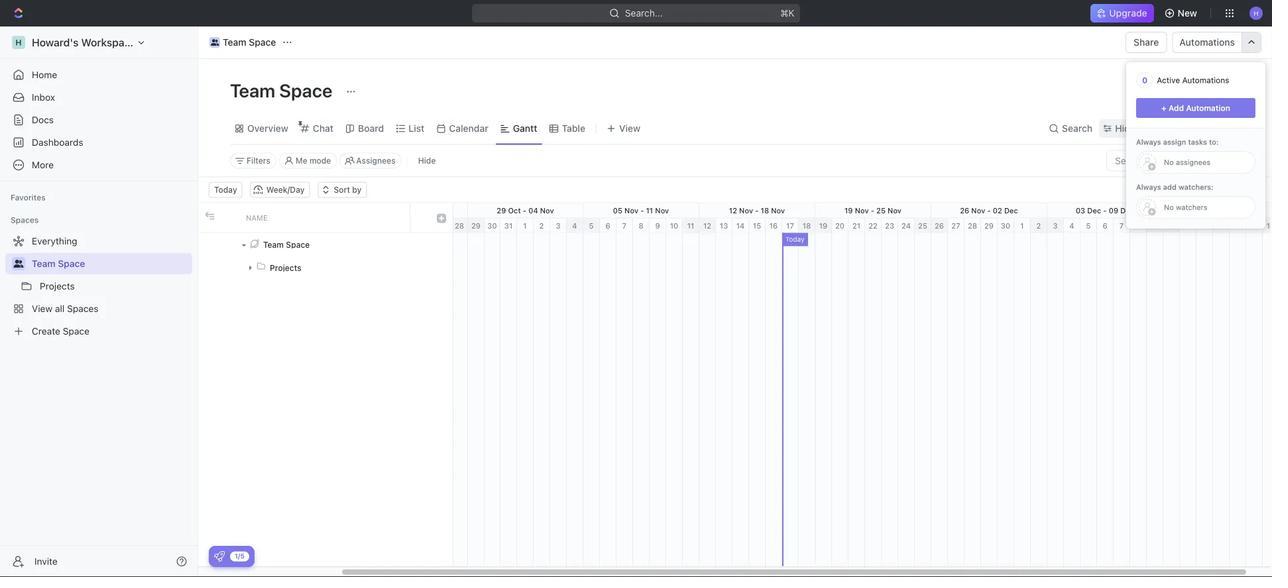 Task type: locate. For each thing, give the bounding box(es) containing it.
overview
[[247, 123, 288, 134]]

28 element left the 31
[[452, 219, 468, 233]]

today
[[214, 185, 237, 195], [786, 236, 805, 243]]

dec for 03 dec - 09 dec
[[1121, 206, 1135, 215]]

2 horizontal spatial 29
[[985, 222, 994, 230]]

30 left the 31
[[488, 222, 497, 230]]

0 vertical spatial 19
[[845, 206, 853, 215]]

sidebar navigation
[[0, 27, 198, 578]]

dashboards
[[32, 137, 83, 148]]

18 inside 12 nov - 18 nov element
[[761, 206, 769, 215]]

0 vertical spatial today
[[214, 185, 237, 195]]

02
[[993, 206, 1003, 215]]

10 element down the no watchers
[[1164, 219, 1181, 233]]

team space inside tree
[[32, 258, 85, 269]]

0 horizontal spatial 28 element
[[452, 219, 468, 233]]

15 element down 12 nov - 18 nov element
[[749, 219, 766, 233]]

hide down list
[[418, 156, 436, 165]]

column header
[[198, 203, 218, 232], [218, 203, 238, 232], [411, 203, 430, 232], [430, 203, 453, 232]]

15 element down 10 dec - 16 dec at top
[[1247, 219, 1263, 233]]

3 dec from the left
[[1121, 206, 1135, 215]]

22 down 19 nov - 25 nov
[[869, 222, 878, 230]]

team right user group icon
[[223, 37, 246, 48]]

0 horizontal spatial team space link
[[32, 253, 190, 275]]

12 for 2nd 12 element from left
[[1201, 222, 1209, 230]]

1 29 element from the left
[[468, 219, 485, 233]]

22 oct - 28 oct element
[[352, 203, 468, 218]]

6
[[606, 222, 611, 230], [1103, 222, 1108, 230]]

to:
[[1210, 138, 1219, 147]]

7 down 03 dec - 09 dec element
[[1120, 222, 1124, 230]]

16 down 10 dec - 16 dec element
[[1267, 222, 1273, 230]]

1 horizontal spatial 29 element
[[982, 219, 998, 233]]

0 horizontal spatial 12
[[704, 222, 712, 230]]

2 6 from the left
[[1103, 222, 1108, 230]]

28 down hide button
[[414, 206, 423, 215]]

1 down 26 nov - 02 dec element
[[1021, 222, 1024, 230]]

name column header
[[238, 203, 411, 232]]

name
[[246, 214, 268, 222]]

1 horizontal spatial 11 element
[[1181, 219, 1197, 233]]

18
[[761, 206, 769, 215], [803, 222, 811, 230]]

0 horizontal spatial 29 element
[[468, 219, 485, 233]]

12 for 2nd 12 element from the right
[[704, 222, 712, 230]]

2 29 element from the left
[[982, 219, 998, 233]]

26
[[960, 206, 970, 215], [935, 222, 944, 230]]

3
[[556, 222, 561, 230], [1054, 222, 1058, 230]]

list link
[[406, 119, 425, 138]]

8 down 03 dec - 09 dec element
[[1136, 222, 1141, 230]]

11 element down the no watchers
[[1181, 219, 1197, 233]]

3 - from the left
[[641, 206, 644, 215]]

team space link
[[206, 34, 280, 50], [32, 253, 190, 275]]

11 element
[[683, 219, 700, 233], [1181, 219, 1197, 233]]

0 horizontal spatial 14 element
[[733, 219, 749, 233]]

13 down 12 nov - 18 nov element
[[720, 222, 728, 230]]

26 nov - 02 dec
[[960, 206, 1019, 215]]

16 right watchers
[[1225, 206, 1234, 215]]

24 element
[[899, 219, 915, 233]]

13 element
[[716, 219, 733, 233], [1214, 219, 1230, 233]]

automations up task
[[1183, 76, 1230, 85]]

0 horizontal spatial 30 element
[[485, 219, 501, 233]]

0 horizontal spatial 11 element
[[683, 219, 700, 233]]

- for 09
[[1104, 206, 1107, 215]]

automations button
[[1174, 32, 1242, 52]]

0 horizontal spatial 4
[[573, 222, 577, 230]]

0 horizontal spatial 1
[[523, 222, 527, 230]]

4
[[573, 222, 577, 230], [1070, 222, 1075, 230]]

no assignees button
[[1137, 151, 1256, 174]]

0 horizontal spatial 14
[[737, 222, 745, 230]]

04
[[529, 206, 538, 215]]

calendar link
[[447, 119, 489, 138]]

03 dec - 09 dec
[[1076, 206, 1135, 215]]

0 horizontal spatial 10
[[670, 222, 679, 230]]

15 down 12 nov - 18 nov
[[753, 222, 762, 230]]

0 horizontal spatial 13
[[720, 222, 728, 230]]

1 horizontal spatial 2
[[1037, 222, 1042, 230]]

4 down 29 oct - 04 nov element
[[573, 222, 577, 230]]

0 vertical spatial always
[[1137, 138, 1162, 147]]

automations down new
[[1180, 37, 1236, 48]]

team space tree
[[5, 231, 192, 342]]

0 horizontal spatial 2
[[540, 222, 544, 230]]

29 left the 31
[[472, 222, 481, 230]]

add down 'active automations'
[[1177, 85, 1194, 96]]

2 10 element from the left
[[1164, 219, 1181, 233]]

0 horizontal spatial 8
[[639, 222, 644, 230]]

11 right 05 at the left top of page
[[646, 206, 653, 215]]

0 horizontal spatial hide
[[418, 156, 436, 165]]

team space tree grid
[[198, 203, 453, 567]]

26 up '27' element
[[960, 206, 970, 215]]

8
[[639, 222, 644, 230], [1136, 222, 1141, 230]]

12
[[729, 206, 738, 215], [704, 222, 712, 230], [1201, 222, 1209, 230]]

30 down 02
[[1001, 222, 1011, 230]]

1 horizontal spatial hide
[[1116, 123, 1136, 134]]

1 7 from the left
[[623, 222, 627, 230]]

1 horizontal spatial 3
[[1054, 222, 1058, 230]]

22 down assignees
[[382, 206, 391, 215]]

0 horizontal spatial 22
[[382, 206, 391, 215]]

1 dec from the left
[[1005, 206, 1019, 215]]

0 horizontal spatial 11
[[646, 206, 653, 215]]

10 for 10 dec - 16 dec
[[1194, 206, 1202, 215]]

7
[[623, 222, 627, 230], [1120, 222, 1124, 230]]

0 horizontal spatial 15
[[753, 222, 762, 230]]

28
[[414, 206, 423, 215], [455, 222, 464, 230], [968, 222, 978, 230]]

10 element down 05 nov - 11 nov element
[[667, 219, 683, 233]]

29 up the 31
[[497, 206, 506, 215]]

0 horizontal spatial 7
[[623, 222, 627, 230]]

5 down 03 dec - 09 dec
[[1087, 222, 1091, 230]]

10 element
[[667, 219, 683, 233], [1164, 219, 1181, 233]]

1 horizontal spatial 14
[[1234, 222, 1242, 230]]

dashboards link
[[5, 132, 192, 153]]

oct down assignees
[[393, 206, 406, 215]]

16 element
[[766, 219, 783, 233], [1263, 219, 1273, 233]]

1 vertical spatial hide
[[418, 156, 436, 165]]

0 horizontal spatial 29
[[472, 222, 481, 230]]

2 15 element from the left
[[1247, 219, 1263, 233]]

22 inside 22 oct - 28 oct element
[[382, 206, 391, 215]]

1 horizontal spatial 5
[[1087, 222, 1091, 230]]

30
[[488, 222, 497, 230], [1001, 222, 1011, 230]]

29
[[497, 206, 506, 215], [472, 222, 481, 230], [985, 222, 994, 230]]

1 horizontal spatial 1
[[1021, 222, 1024, 230]]

14
[[737, 222, 745, 230], [1234, 222, 1242, 230]]

12 element down 12 nov - 18 nov element
[[700, 219, 716, 233]]

1 vertical spatial automations
[[1183, 76, 1230, 85]]

2 down 26 nov - 02 dec element
[[1037, 222, 1042, 230]]

1 horizontal spatial 13
[[1218, 222, 1226, 230]]

10 down 05 nov - 11 nov element
[[670, 222, 679, 230]]

board link
[[356, 119, 384, 138]]

nov
[[540, 206, 554, 215], [625, 206, 639, 215], [655, 206, 669, 215], [740, 206, 753, 215], [771, 206, 785, 215], [855, 206, 869, 215], [888, 206, 902, 215], [972, 206, 986, 215]]

6 down 03 dec - 09 dec
[[1103, 222, 1108, 230]]

1 horizontal spatial 26
[[960, 206, 970, 215]]

team down name
[[263, 240, 284, 249]]

oct down hide button
[[425, 206, 438, 215]]

3 column header from the left
[[411, 203, 430, 232]]

watchers:
[[1179, 183, 1214, 192]]

- for 25
[[871, 206, 875, 215]]

13
[[720, 222, 728, 230], [1218, 222, 1226, 230]]

1 2 from the left
[[540, 222, 544, 230]]

13 for 2nd '13' "element" from the left
[[1218, 222, 1226, 230]]

0 horizontal spatial 30
[[488, 222, 497, 230]]

13 element down 12 nov - 18 nov
[[716, 219, 733, 233]]

1 always from the top
[[1137, 138, 1162, 147]]

dec
[[1005, 206, 1019, 215], [1088, 206, 1102, 215], [1121, 206, 1135, 215], [1204, 206, 1218, 215], [1236, 206, 1250, 215]]

1 14 element from the left
[[733, 219, 749, 233]]

8 - from the left
[[1220, 206, 1223, 215]]

14 element down 12 nov - 18 nov
[[733, 219, 749, 233]]

19 for 19 nov - 25 nov
[[845, 206, 853, 215]]

11 down the no watchers
[[1185, 222, 1192, 230]]

16 left 17
[[770, 222, 778, 230]]

22
[[382, 206, 391, 215], [869, 222, 878, 230]]

10
[[1194, 206, 1202, 215], [670, 222, 679, 230], [1168, 222, 1176, 230]]

automation
[[1187, 103, 1231, 113]]

2 13 from the left
[[1218, 222, 1226, 230]]

5 dec from the left
[[1236, 206, 1250, 215]]

1 horizontal spatial 4
[[1070, 222, 1075, 230]]

14 down 12 nov - 18 nov
[[737, 222, 745, 230]]

14 down 10 dec - 16 dec at top
[[1234, 222, 1242, 230]]

favorites button
[[5, 190, 51, 206]]

11
[[646, 206, 653, 215], [688, 222, 695, 230], [1185, 222, 1192, 230]]

22 for 22
[[869, 222, 878, 230]]

0 horizontal spatial today
[[214, 185, 237, 195]]

10 down watchers:
[[1194, 206, 1202, 215]]

1/5
[[235, 553, 245, 560]]

no for no assignees
[[1165, 158, 1174, 167]]

28 element right '27'
[[965, 219, 982, 233]]

oct inside 29 oct - 04 nov element
[[508, 206, 521, 215]]

3 down 03 dec - 09 dec element
[[1054, 222, 1058, 230]]

1 horizontal spatial 7
[[1120, 222, 1124, 230]]

2 28 element from the left
[[965, 219, 982, 233]]

6 - from the left
[[988, 206, 991, 215]]

0 horizontal spatial 12 element
[[700, 219, 716, 233]]

1 vertical spatial add
[[1169, 103, 1185, 113]]

oct for 22
[[393, 206, 406, 215]]

oct up 31 element
[[508, 206, 521, 215]]

1 6 from the left
[[606, 222, 611, 230]]

29 element
[[468, 219, 485, 233], [982, 219, 998, 233]]

2 always from the top
[[1137, 183, 1162, 192]]

team space right user group icon
[[223, 37, 276, 48]]

1 13 from the left
[[720, 222, 728, 230]]

0 horizontal spatial 15 element
[[749, 219, 766, 233]]

30 element left the 31
[[485, 219, 501, 233]]

2 1 from the left
[[1021, 222, 1024, 230]]

 image
[[437, 214, 446, 223]]

1 horizontal spatial 28 element
[[965, 219, 982, 233]]

1 horizontal spatial 15
[[1251, 222, 1259, 230]]

0 vertical spatial 22
[[382, 206, 391, 215]]

1
[[523, 222, 527, 230], [1021, 222, 1024, 230]]

2
[[540, 222, 544, 230], [1037, 222, 1042, 230]]

12 element
[[700, 219, 716, 233], [1197, 219, 1214, 233]]

team space down name
[[263, 240, 310, 249]]

1 oct from the left
[[393, 206, 406, 215]]

team space link inside tree
[[32, 253, 190, 275]]

4 dec from the left
[[1204, 206, 1218, 215]]

user group image
[[211, 39, 219, 46]]

- for 04
[[523, 206, 527, 215]]

14 element down 10 dec - 16 dec at top
[[1230, 219, 1247, 233]]

3 down 29 oct - 04 nov element
[[556, 222, 561, 230]]

16
[[1225, 206, 1234, 215], [770, 222, 778, 230], [1267, 222, 1273, 230]]

team inside cell
[[263, 240, 284, 249]]

7 - from the left
[[1104, 206, 1107, 215]]

2 horizontal spatial oct
[[508, 206, 521, 215]]

1 vertical spatial today
[[786, 236, 805, 243]]

space right user group icon
[[249, 37, 276, 48]]

2 15 from the left
[[1251, 222, 1259, 230]]

1 horizontal spatial 22
[[869, 222, 878, 230]]

1 vertical spatial 26
[[935, 222, 944, 230]]

3 oct from the left
[[508, 206, 521, 215]]

list
[[409, 123, 425, 134]]

11 down 05 nov - 11 nov element
[[688, 222, 695, 230]]

- for 28
[[408, 206, 411, 215]]

1 horizontal spatial 10 element
[[1164, 219, 1181, 233]]

19
[[845, 206, 853, 215], [820, 222, 828, 230]]

15 element
[[749, 219, 766, 233], [1247, 219, 1263, 233]]

1 horizontal spatial 10
[[1168, 222, 1176, 230]]

1 13 element from the left
[[716, 219, 733, 233]]

upgrade link
[[1091, 4, 1154, 23]]

0 horizontal spatial 16
[[770, 222, 778, 230]]

25 right 24 element
[[919, 222, 928, 230]]

always for always assign tasks to:
[[1137, 138, 1162, 147]]

add inside button
[[1177, 85, 1194, 96]]

dec inside 26 nov - 02 dec element
[[1005, 206, 1019, 215]]

19 element
[[816, 219, 832, 233]]

team right user group image
[[32, 258, 55, 269]]

no down "assign" at top right
[[1165, 158, 1174, 167]]

2 nov from the left
[[625, 206, 639, 215]]

14 element
[[733, 219, 749, 233], [1230, 219, 1247, 233]]

0 horizontal spatial oct
[[393, 206, 406, 215]]

1 horizontal spatial 30
[[1001, 222, 1011, 230]]

29 element down 26 nov - 02 dec element
[[982, 219, 998, 233]]

18 inside 18 element
[[803, 222, 811, 230]]

0 horizontal spatial 25
[[877, 206, 886, 215]]

16 element down 10 dec - 16 dec element
[[1263, 219, 1273, 233]]

05 nov - 11 nov
[[613, 206, 669, 215]]

1 horizontal spatial 13 element
[[1214, 219, 1230, 233]]

hide right search
[[1116, 123, 1136, 134]]

0 vertical spatial add
[[1177, 85, 1194, 96]]

0 vertical spatial no
[[1165, 158, 1174, 167]]

22 inside 22 element
[[869, 222, 878, 230]]

0 horizontal spatial 19
[[820, 222, 828, 230]]

1 horizontal spatial 14 element
[[1230, 219, 1247, 233]]

1 - from the left
[[408, 206, 411, 215]]

always add watchers:
[[1137, 183, 1214, 192]]

10 for 1st 10 element from the right
[[1168, 222, 1176, 230]]

22 for 22 oct - 28 oct
[[382, 206, 391, 215]]

1 horizontal spatial 12
[[729, 206, 738, 215]]

26 right 25 element
[[935, 222, 944, 230]]

team inside tree
[[32, 258, 55, 269]]

1 horizontal spatial 12 element
[[1197, 219, 1214, 233]]

1 vertical spatial 19
[[820, 222, 828, 230]]

29 element left the 31
[[468, 219, 485, 233]]

automations
[[1180, 37, 1236, 48], [1183, 76, 1230, 85]]

4 column header from the left
[[430, 203, 453, 232]]

gantt
[[513, 123, 538, 134]]

29 oct - 04 nov element
[[468, 203, 584, 218]]

29 down 26 nov - 02 dec
[[985, 222, 994, 230]]

13 down 10 dec - 16 dec at top
[[1218, 222, 1226, 230]]

0 horizontal spatial 9
[[656, 222, 660, 230]]

always left "assign" at top right
[[1137, 138, 1162, 147]]

1 vertical spatial 25
[[919, 222, 928, 230]]

0 vertical spatial 26
[[960, 206, 970, 215]]

17 element
[[783, 219, 799, 233]]

9 down 05 nov - 11 nov element
[[656, 222, 660, 230]]

7 down 05 at the left top of page
[[623, 222, 627, 230]]

no down "add"
[[1165, 203, 1174, 212]]

0 vertical spatial automations
[[1180, 37, 1236, 48]]

space right user group image
[[58, 258, 85, 269]]

1 vertical spatial no
[[1165, 203, 1174, 212]]

team space
[[223, 37, 276, 48], [230, 79, 337, 101], [263, 240, 310, 249], [32, 258, 85, 269]]

4 - from the left
[[755, 206, 759, 215]]

⌘k
[[781, 8, 795, 19]]

9
[[656, 222, 660, 230], [1153, 222, 1158, 230]]

1 horizontal spatial 19
[[845, 206, 853, 215]]

25 up 22 element
[[877, 206, 886, 215]]

28 left the 31
[[455, 222, 464, 230]]

board
[[358, 123, 384, 134]]

9 down always add watchers:
[[1153, 222, 1158, 230]]

2 30 element from the left
[[998, 219, 1015, 233]]

19 up 21
[[845, 206, 853, 215]]

31
[[505, 222, 513, 230]]

1 horizontal spatial today
[[786, 236, 805, 243]]

25 element
[[915, 219, 932, 233]]

1 15 from the left
[[753, 222, 762, 230]]

2 horizontal spatial 12
[[1201, 222, 1209, 230]]

0 horizontal spatial 16 element
[[766, 219, 783, 233]]

automations inside button
[[1180, 37, 1236, 48]]

8 down 05 nov - 11 nov
[[639, 222, 644, 230]]

1 vertical spatial 22
[[869, 222, 878, 230]]

30 element
[[485, 219, 501, 233], [998, 219, 1015, 233]]

add
[[1164, 183, 1177, 192]]

1 horizontal spatial 8
[[1136, 222, 1141, 230]]

19 right 18 element on the right top
[[820, 222, 828, 230]]

1 horizontal spatial team space link
[[206, 34, 280, 50]]

15
[[753, 222, 762, 230], [1251, 222, 1259, 230]]

12 for 12 nov - 18 nov
[[729, 206, 738, 215]]

Search tasks... text field
[[1108, 151, 1240, 171]]

20 element
[[832, 219, 849, 233]]

always
[[1137, 138, 1162, 147], [1137, 183, 1162, 192]]

4 down 03 dec - 09 dec element
[[1070, 222, 1075, 230]]

1 horizontal spatial 6
[[1103, 222, 1108, 230]]

2 horizontal spatial 10
[[1194, 206, 1202, 215]]

0 horizontal spatial 13 element
[[716, 219, 733, 233]]

0 horizontal spatial 6
[[606, 222, 611, 230]]

1 no from the top
[[1165, 158, 1174, 167]]

always left "add"
[[1137, 183, 1162, 192]]

1 16 element from the left
[[766, 219, 783, 233]]

1 horizontal spatial oct
[[425, 206, 438, 215]]

18 element
[[799, 219, 816, 233]]

team space right user group image
[[32, 258, 85, 269]]

28 right '27' element
[[968, 222, 978, 230]]

 image inside column header
[[437, 214, 446, 223]]

22 element
[[866, 219, 882, 233]]

1 3 from the left
[[556, 222, 561, 230]]

30 element down 02
[[998, 219, 1015, 233]]

10 down the no watchers
[[1168, 222, 1176, 230]]

oct
[[393, 206, 406, 215], [425, 206, 438, 215], [508, 206, 521, 215]]

6 down 05 nov - 11 nov element
[[606, 222, 611, 230]]

- for 18
[[755, 206, 759, 215]]

1 horizontal spatial 18
[[803, 222, 811, 230]]

 image
[[205, 211, 215, 221]]

12 element down 10 dec - 16 dec element
[[1197, 219, 1214, 233]]

16 element left 17
[[766, 219, 783, 233]]

-
[[408, 206, 411, 215], [523, 206, 527, 215], [641, 206, 644, 215], [755, 206, 759, 215], [871, 206, 875, 215], [988, 206, 991, 215], [1104, 206, 1107, 215], [1220, 206, 1223, 215]]

1 vertical spatial 18
[[803, 222, 811, 230]]

15 down 10 dec - 16 dec element
[[1251, 222, 1259, 230]]

1 12 element from the left
[[700, 219, 716, 233]]

5 - from the left
[[871, 206, 875, 215]]

chat
[[313, 123, 334, 134]]

1 horizontal spatial 16 element
[[1263, 219, 1273, 233]]

11 element down 05 nov - 11 nov element
[[683, 219, 700, 233]]

share button
[[1126, 32, 1168, 53]]

21
[[853, 222, 861, 230]]

1 horizontal spatial 9
[[1153, 222, 1158, 230]]

13 element down 10 dec - 16 dec at top
[[1214, 219, 1230, 233]]

assignees button
[[340, 153, 402, 169]]

0 vertical spatial 18
[[761, 206, 769, 215]]

1 30 from the left
[[488, 222, 497, 230]]

1 horizontal spatial 15 element
[[1247, 219, 1263, 233]]

user group image
[[14, 260, 24, 268]]

0 horizontal spatial 10 element
[[667, 219, 683, 233]]

1 vertical spatial always
[[1137, 183, 1162, 192]]

28 element
[[452, 219, 468, 233], [965, 219, 982, 233]]

26 element
[[932, 219, 948, 233]]

5 down 05 nov - 11 nov element
[[589, 222, 594, 230]]

2 no from the top
[[1165, 203, 1174, 212]]

1 down 29 oct - 04 nov
[[523, 222, 527, 230]]

1 vertical spatial team space link
[[32, 253, 190, 275]]

2 - from the left
[[523, 206, 527, 215]]

onboarding checklist button element
[[214, 552, 225, 562]]

space down name column header
[[286, 240, 310, 249]]

0 vertical spatial team space link
[[206, 34, 280, 50]]

add right the +
[[1169, 103, 1185, 113]]

2 down 29 oct - 04 nov element
[[540, 222, 544, 230]]

0 horizontal spatial 18
[[761, 206, 769, 215]]

19 nov - 25 nov
[[845, 206, 902, 215]]



Task type: describe. For each thing, give the bounding box(es) containing it.
7 nov from the left
[[888, 206, 902, 215]]

docs link
[[5, 109, 192, 131]]

gantt link
[[511, 119, 538, 138]]

6 nov from the left
[[855, 206, 869, 215]]

no watchers
[[1165, 203, 1208, 212]]

10 for 2nd 10 element from the right
[[670, 222, 679, 230]]

+
[[1162, 103, 1167, 113]]

team space cell
[[238, 233, 411, 256]]

+ add automation
[[1162, 103, 1231, 113]]

space up chat link
[[279, 79, 333, 101]]

2 12 element from the left
[[1197, 219, 1214, 233]]

31 element
[[501, 219, 517, 233]]

27
[[952, 222, 961, 230]]

always for always add watchers:
[[1137, 183, 1162, 192]]

0
[[1143, 76, 1148, 85]]

no assignees
[[1165, 158, 1211, 167]]

20
[[836, 222, 845, 230]]

2 14 from the left
[[1234, 222, 1242, 230]]

upgrade
[[1110, 8, 1148, 19]]

22 oct - 28 oct
[[382, 206, 438, 215]]

table link
[[559, 119, 586, 138]]

search
[[1063, 123, 1093, 134]]

overview link
[[245, 119, 288, 138]]

favorites
[[11, 193, 46, 202]]

29 oct - 04 nov
[[497, 206, 554, 215]]

1 30 element from the left
[[485, 219, 501, 233]]

2 11 element from the left
[[1181, 219, 1197, 233]]

26 for 26
[[935, 222, 944, 230]]

customize
[[1160, 123, 1206, 134]]

1 28 element from the left
[[452, 219, 468, 233]]

8 nov from the left
[[972, 206, 986, 215]]

13 for second '13' "element" from right
[[720, 222, 728, 230]]

team space up overview
[[230, 79, 337, 101]]

- for 11
[[641, 206, 644, 215]]

09
[[1109, 206, 1119, 215]]

1 14 from the left
[[737, 222, 745, 230]]

no watchers button
[[1137, 196, 1256, 219]]

2 30 from the left
[[1001, 222, 1011, 230]]

19 for 19
[[820, 222, 828, 230]]

assignees
[[356, 156, 396, 165]]

1 4 from the left
[[573, 222, 577, 230]]

team space inside cell
[[263, 240, 310, 249]]

table
[[562, 123, 586, 134]]

new
[[1178, 8, 1198, 19]]

name row
[[198, 203, 453, 233]]

2 2 from the left
[[1037, 222, 1042, 230]]

active
[[1157, 76, 1181, 85]]

03
[[1076, 206, 1086, 215]]

hide button
[[1100, 119, 1140, 138]]

23
[[885, 222, 895, 230]]

27 element
[[948, 219, 965, 233]]

space inside tree
[[58, 258, 85, 269]]

12 nov - 18 nov element
[[700, 203, 816, 218]]

2 horizontal spatial 16
[[1267, 222, 1273, 230]]

assign
[[1164, 138, 1187, 147]]

1 nov from the left
[[540, 206, 554, 215]]

2 oct from the left
[[425, 206, 438, 215]]

today inside 'button'
[[214, 185, 237, 195]]

team up overview link
[[230, 79, 275, 101]]

1 10 element from the left
[[667, 219, 683, 233]]

2 5 from the left
[[1087, 222, 1091, 230]]

hide inside button
[[418, 156, 436, 165]]

no for no watchers
[[1165, 203, 1174, 212]]

2 dec from the left
[[1088, 206, 1102, 215]]

task
[[1197, 85, 1217, 96]]

space inside cell
[[286, 240, 310, 249]]

17
[[787, 222, 794, 230]]

team space - 0.00% row
[[198, 233, 453, 256]]

5 nov from the left
[[771, 206, 785, 215]]

1 horizontal spatial 28
[[455, 222, 464, 230]]

customize button
[[1143, 119, 1210, 138]]

2 8 from the left
[[1136, 222, 1141, 230]]

12 nov - 18 nov
[[729, 206, 785, 215]]

assignees
[[1177, 158, 1211, 167]]

search button
[[1045, 119, 1097, 138]]

26 for 26 nov - 02 dec
[[960, 206, 970, 215]]

1 5 from the left
[[589, 222, 594, 230]]

always assign tasks to:
[[1137, 138, 1219, 147]]

10 dec - 16 dec element
[[1164, 203, 1273, 218]]

2 16 element from the left
[[1263, 219, 1273, 233]]

 image inside column header
[[205, 211, 215, 221]]

- for 16
[[1220, 206, 1223, 215]]

dec for 10 dec - 16 dec
[[1236, 206, 1250, 215]]

4 nov from the left
[[740, 206, 753, 215]]

inbox link
[[5, 87, 192, 108]]

2 horizontal spatial 28
[[968, 222, 978, 230]]

1 11 element from the left
[[683, 219, 700, 233]]

2 7 from the left
[[1120, 222, 1124, 230]]

3 nov from the left
[[655, 206, 669, 215]]

1 horizontal spatial 16
[[1225, 206, 1234, 215]]

new button
[[1160, 3, 1206, 24]]

share
[[1134, 37, 1160, 48]]

2 horizontal spatial 11
[[1185, 222, 1192, 230]]

hide inside dropdown button
[[1116, 123, 1136, 134]]

2 9 from the left
[[1153, 222, 1158, 230]]

oct for 29
[[508, 206, 521, 215]]

23 element
[[882, 219, 899, 233]]

today button
[[209, 182, 243, 198]]

- for 02
[[988, 206, 991, 215]]

26 nov - 02 dec element
[[932, 203, 1048, 218]]

tasks
[[1189, 138, 1208, 147]]

1 9 from the left
[[656, 222, 660, 230]]

1 15 element from the left
[[749, 219, 766, 233]]

home
[[32, 69, 57, 80]]

05 nov - 11 nov element
[[584, 203, 700, 218]]

watchers
[[1177, 203, 1208, 212]]

onboarding checklist button image
[[214, 552, 225, 562]]

search...
[[625, 8, 663, 19]]

0 vertical spatial 25
[[877, 206, 886, 215]]

home link
[[5, 64, 192, 86]]

calendar
[[449, 123, 489, 134]]

1 1 from the left
[[523, 222, 527, 230]]

add task button
[[1169, 80, 1225, 101]]

05
[[613, 206, 623, 215]]

invite
[[34, 556, 58, 567]]

active automations
[[1157, 76, 1230, 85]]

docs
[[32, 114, 54, 125]]

add task
[[1177, 85, 1217, 96]]

24
[[902, 222, 911, 230]]

2 13 element from the left
[[1214, 219, 1230, 233]]

2 4 from the left
[[1070, 222, 1075, 230]]

1 8 from the left
[[639, 222, 644, 230]]

inbox
[[32, 92, 55, 103]]

no assignees note
[[1158, 158, 1211, 167]]

0 horizontal spatial 28
[[414, 206, 423, 215]]

hide button
[[413, 153, 441, 169]]

2 3 from the left
[[1054, 222, 1058, 230]]

21 element
[[849, 219, 866, 233]]

03 dec - 09 dec element
[[1048, 203, 1164, 218]]

10 dec - 16 dec
[[1194, 206, 1250, 215]]

2 14 element from the left
[[1230, 219, 1247, 233]]

spaces
[[11, 216, 39, 225]]

2 column header from the left
[[218, 203, 238, 232]]

chat link
[[310, 119, 334, 138]]

1 horizontal spatial 11
[[688, 222, 695, 230]]

dec for 26 nov - 02 dec
[[1005, 206, 1019, 215]]

1 horizontal spatial 29
[[497, 206, 506, 215]]

1 column header from the left
[[198, 203, 218, 232]]

19 nov - 25 nov element
[[816, 203, 932, 218]]



Task type: vqa. For each thing, say whether or not it's contained in the screenshot.
Tree inside the sidebar navigation
no



